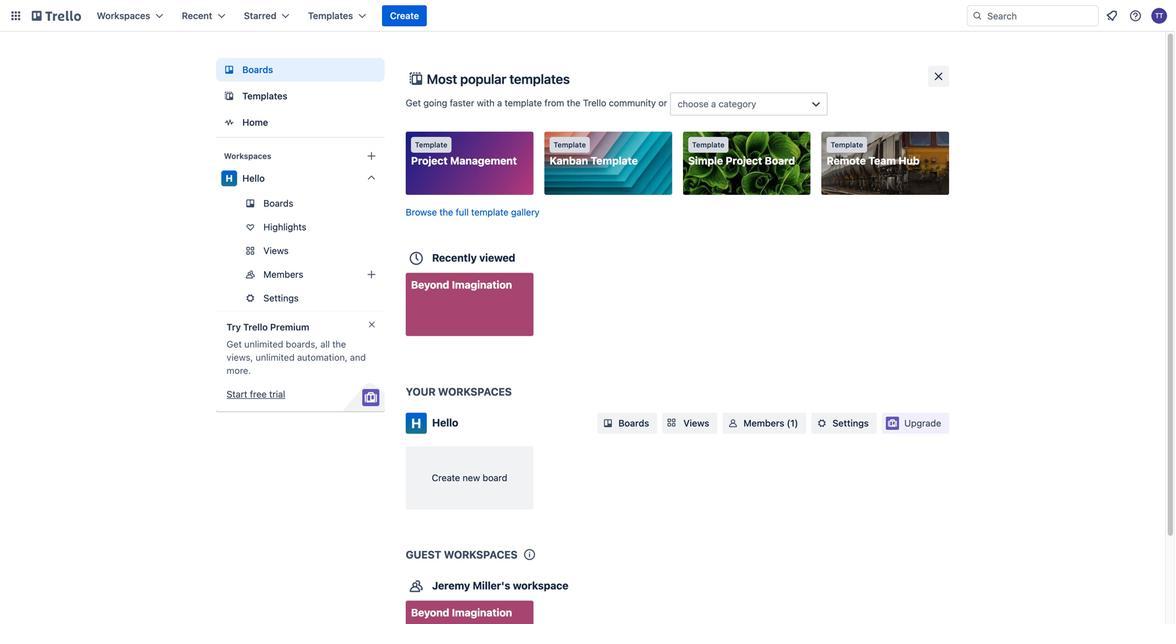 Task type: vqa. For each thing, say whether or not it's contained in the screenshot.
the for Get going faster with a template from the Trello community or
yes



Task type: locate. For each thing, give the bounding box(es) containing it.
workspaces
[[438, 386, 512, 398], [444, 549, 518, 561]]

board
[[483, 473, 507, 484]]

workspaces right your
[[438, 386, 512, 398]]

0 horizontal spatial trello
[[243, 322, 268, 333]]

the for get going faster with a template from the trello community or
[[567, 98, 581, 108]]

beyond imagination down jeremy
[[411, 607, 512, 619]]

settings for bottom settings link
[[833, 418, 869, 429]]

0 horizontal spatial create
[[390, 10, 419, 21]]

workspaces up miller's
[[444, 549, 518, 561]]

2 vertical spatial the
[[332, 339, 346, 350]]

2 beyond imagination from the top
[[411, 607, 512, 619]]

browse the full template gallery link
[[406, 207, 540, 218]]

get going faster with a template from the trello community or
[[406, 98, 670, 108]]

1 horizontal spatial h
[[411, 416, 421, 431]]

start
[[227, 389, 247, 400]]

beyond imagination
[[411, 279, 512, 291], [411, 607, 512, 619]]

1 vertical spatial beyond imagination link
[[406, 601, 533, 624]]

board image
[[221, 62, 237, 78]]

template for remote
[[831, 141, 863, 149]]

1 horizontal spatial workspaces
[[224, 152, 271, 161]]

beyond imagination link for jeremy
[[406, 601, 533, 624]]

settings
[[263, 293, 299, 304], [833, 418, 869, 429]]

1 horizontal spatial trello
[[583, 98, 606, 108]]

2 sm image from the left
[[815, 417, 829, 430]]

h
[[226, 173, 233, 184], [411, 416, 421, 431]]

category
[[719, 98, 756, 109]]

hello down home
[[242, 173, 265, 184]]

1 horizontal spatial settings
[[833, 418, 869, 429]]

workspaces inside 'workspaces' popup button
[[97, 10, 150, 21]]

members
[[263, 269, 303, 280], [744, 418, 784, 429]]

unlimited down boards,
[[256, 352, 295, 363]]

members inside "link"
[[263, 269, 303, 280]]

1 vertical spatial members
[[744, 418, 784, 429]]

views down highlights at the top of the page
[[263, 245, 289, 256]]

home image
[[221, 115, 237, 130]]

0 vertical spatial settings
[[263, 293, 299, 304]]

premium
[[270, 322, 309, 333]]

choose
[[678, 98, 709, 109]]

unlimited
[[244, 339, 283, 350], [256, 352, 295, 363]]

1 vertical spatial boards
[[263, 198, 293, 209]]

1 vertical spatial boards link
[[216, 193, 385, 214]]

the left full
[[439, 207, 453, 218]]

the right from
[[567, 98, 581, 108]]

0 horizontal spatial views link
[[216, 240, 385, 262]]

jeremy miller's workspace
[[432, 580, 569, 592]]

template
[[415, 141, 448, 149], [554, 141, 586, 149], [692, 141, 725, 149], [831, 141, 863, 149], [591, 154, 638, 167]]

boards,
[[286, 339, 318, 350]]

1 vertical spatial h
[[411, 416, 421, 431]]

create inside create button
[[390, 10, 419, 21]]

create
[[390, 10, 419, 21], [432, 473, 460, 484]]

members left (1)
[[744, 418, 784, 429]]

trello right try
[[243, 322, 268, 333]]

a right with
[[497, 98, 502, 108]]

settings link down members "link"
[[216, 288, 385, 309]]

sm image
[[601, 417, 615, 430], [815, 417, 829, 430]]

project
[[411, 154, 448, 167], [726, 154, 762, 167]]

1 vertical spatial unlimited
[[256, 352, 295, 363]]

full
[[456, 207, 469, 218]]

the for try trello premium get unlimited boards, all the views, unlimited automation, and more.
[[332, 339, 346, 350]]

beyond down jeremy
[[411, 607, 449, 619]]

1 horizontal spatial the
[[439, 207, 453, 218]]

0 vertical spatial settings link
[[216, 288, 385, 309]]

2 project from the left
[[726, 154, 762, 167]]

0 horizontal spatial the
[[332, 339, 346, 350]]

0 horizontal spatial templates
[[242, 91, 287, 101]]

0 vertical spatial workspaces
[[438, 386, 512, 398]]

settings right (1)
[[833, 418, 869, 429]]

members (1)
[[744, 418, 798, 429]]

beyond imagination link
[[406, 273, 533, 336], [406, 601, 533, 624]]

views left sm image
[[683, 418, 709, 429]]

search image
[[972, 11, 983, 21]]

0 horizontal spatial a
[[497, 98, 502, 108]]

0 horizontal spatial views
[[263, 245, 289, 256]]

starred
[[244, 10, 276, 21]]

0 horizontal spatial project
[[411, 154, 448, 167]]

project left board
[[726, 154, 762, 167]]

recently viewed
[[432, 252, 515, 264]]

trello left the "community"
[[583, 98, 606, 108]]

1 vertical spatial workspaces
[[224, 152, 271, 161]]

template up remote
[[831, 141, 863, 149]]

beyond
[[411, 279, 449, 291], [411, 607, 449, 619]]

1 horizontal spatial settings link
[[812, 413, 877, 434]]

0 vertical spatial views
[[263, 245, 289, 256]]

a
[[497, 98, 502, 108], [711, 98, 716, 109]]

sm image inside settings link
[[815, 417, 829, 430]]

h down your
[[411, 416, 421, 431]]

1 horizontal spatial get
[[406, 98, 421, 108]]

1 horizontal spatial views
[[683, 418, 709, 429]]

a right choose
[[711, 98, 716, 109]]

0 notifications image
[[1104, 8, 1120, 24]]

template inside template project management
[[415, 141, 448, 149]]

templates
[[308, 10, 353, 21], [242, 91, 287, 101]]

sm image inside 'boards' link
[[601, 417, 615, 430]]

beyond imagination link for recently
[[406, 273, 533, 336]]

beyond imagination link down recently viewed
[[406, 273, 533, 336]]

1 horizontal spatial members
[[744, 418, 784, 429]]

get up views,
[[227, 339, 242, 350]]

0 vertical spatial beyond imagination
[[411, 279, 512, 291]]

0 vertical spatial create
[[390, 10, 419, 21]]

template for simple
[[692, 141, 725, 149]]

1 vertical spatial hello
[[432, 417, 458, 429]]

gallery
[[511, 207, 540, 218]]

2 vertical spatial boards link
[[597, 413, 657, 434]]

create for create
[[390, 10, 419, 21]]

1 vertical spatial beyond
[[411, 607, 449, 619]]

start free trial
[[227, 389, 285, 400]]

the right all
[[332, 339, 346, 350]]

1 vertical spatial template
[[471, 207, 509, 218]]

2 horizontal spatial the
[[567, 98, 581, 108]]

0 vertical spatial workspaces
[[97, 10, 150, 21]]

0 vertical spatial boards link
[[216, 58, 385, 82]]

create button
[[382, 5, 427, 26]]

h down home image
[[226, 173, 233, 184]]

0 horizontal spatial members
[[263, 269, 303, 280]]

0 vertical spatial hello
[[242, 173, 265, 184]]

members down highlights at the top of the page
[[263, 269, 303, 280]]

imagination
[[452, 279, 512, 291], [452, 607, 512, 619]]

all
[[320, 339, 330, 350]]

imagination down recently viewed
[[452, 279, 512, 291]]

workspace
[[513, 580, 569, 592]]

template up simple
[[692, 141, 725, 149]]

1 horizontal spatial create
[[432, 473, 460, 484]]

1 vertical spatial imagination
[[452, 607, 512, 619]]

the
[[567, 98, 581, 108], [439, 207, 453, 218], [332, 339, 346, 350]]

template up kanban at top
[[554, 141, 586, 149]]

1 vertical spatial settings
[[833, 418, 869, 429]]

0 vertical spatial the
[[567, 98, 581, 108]]

browse the full template gallery
[[406, 207, 540, 218]]

template kanban template
[[550, 141, 638, 167]]

1 beyond imagination from the top
[[411, 279, 512, 291]]

template down templates
[[505, 98, 542, 108]]

beyond imagination down recently
[[411, 279, 512, 291]]

more.
[[227, 365, 251, 376]]

0 vertical spatial templates
[[308, 10, 353, 21]]

team
[[869, 154, 896, 167]]

boards link for highlights
[[216, 193, 385, 214]]

0 horizontal spatial sm image
[[601, 417, 615, 430]]

1 horizontal spatial templates
[[308, 10, 353, 21]]

template inside template remote team hub
[[831, 141, 863, 149]]

views,
[[227, 352, 253, 363]]

get left going
[[406, 98, 421, 108]]

from
[[545, 98, 564, 108]]

sm image for settings
[[815, 417, 829, 430]]

1 vertical spatial get
[[227, 339, 242, 350]]

1 vertical spatial views
[[683, 418, 709, 429]]

templates up home
[[242, 91, 287, 101]]

unlimited up views,
[[244, 339, 283, 350]]

0 horizontal spatial settings link
[[216, 288, 385, 309]]

settings up premium at the left of the page
[[263, 293, 299, 304]]

popular
[[460, 71, 507, 87]]

workspaces
[[97, 10, 150, 21], [224, 152, 271, 161]]

beyond imagination link down jeremy
[[406, 601, 533, 624]]

create for create new board
[[432, 473, 460, 484]]

1 horizontal spatial views link
[[662, 413, 717, 434]]

templates right starred popup button
[[308, 10, 353, 21]]

template
[[505, 98, 542, 108], [471, 207, 509, 218]]

the inside try trello premium get unlimited boards, all the views, unlimited automation, and more.
[[332, 339, 346, 350]]

0 horizontal spatial settings
[[263, 293, 299, 304]]

hello down the your workspaces
[[432, 417, 458, 429]]

boards
[[242, 64, 273, 75], [263, 198, 293, 209], [619, 418, 649, 429]]

0 vertical spatial beyond imagination link
[[406, 273, 533, 336]]

1 vertical spatial create
[[432, 473, 460, 484]]

views
[[263, 245, 289, 256], [683, 418, 709, 429]]

faster
[[450, 98, 474, 108]]

0 horizontal spatial get
[[227, 339, 242, 350]]

new
[[463, 473, 480, 484]]

settings link right (1)
[[812, 413, 877, 434]]

imagination down miller's
[[452, 607, 512, 619]]

2 imagination from the top
[[452, 607, 512, 619]]

views link left sm image
[[662, 413, 717, 434]]

1 project from the left
[[411, 154, 448, 167]]

terry turtle (terryturtle) image
[[1151, 8, 1167, 24]]

home link
[[216, 111, 385, 134]]

1 vertical spatial workspaces
[[444, 549, 518, 561]]

beyond down recently
[[411, 279, 449, 291]]

0 vertical spatial members
[[263, 269, 303, 280]]

members link
[[216, 264, 385, 285]]

try trello premium get unlimited boards, all the views, unlimited automation, and more.
[[227, 322, 366, 376]]

0 vertical spatial h
[[226, 173, 233, 184]]

template inside the "template simple project board"
[[692, 141, 725, 149]]

1 sm image from the left
[[601, 417, 615, 430]]

get
[[406, 98, 421, 108], [227, 339, 242, 350]]

views link
[[216, 240, 385, 262], [662, 413, 717, 434]]

0 vertical spatial boards
[[242, 64, 273, 75]]

2 beyond imagination link from the top
[[406, 601, 533, 624]]

upgrade
[[904, 418, 941, 429]]

template right full
[[471, 207, 509, 218]]

1 horizontal spatial project
[[726, 154, 762, 167]]

0 horizontal spatial workspaces
[[97, 10, 150, 21]]

highlights
[[263, 222, 306, 233]]

1 beyond imagination link from the top
[[406, 273, 533, 336]]

template down going
[[415, 141, 448, 149]]

settings link
[[216, 288, 385, 309], [812, 413, 877, 434]]

template simple project board
[[688, 141, 795, 167]]

guest workspaces
[[406, 549, 518, 561]]

hello
[[242, 173, 265, 184], [432, 417, 458, 429]]

0 vertical spatial beyond
[[411, 279, 449, 291]]

views link up members "link"
[[216, 240, 385, 262]]

try
[[227, 322, 241, 333]]

1 vertical spatial trello
[[243, 322, 268, 333]]

trello
[[583, 98, 606, 108], [243, 322, 268, 333]]

2 vertical spatial boards
[[619, 418, 649, 429]]

sm image for boards
[[601, 417, 615, 430]]

most popular templates
[[427, 71, 570, 87]]

boards link
[[216, 58, 385, 82], [216, 193, 385, 214], [597, 413, 657, 434]]

1 vertical spatial beyond imagination
[[411, 607, 512, 619]]

add image
[[364, 267, 379, 283]]

project up browse
[[411, 154, 448, 167]]

jeremy
[[432, 580, 470, 592]]

1 horizontal spatial sm image
[[815, 417, 829, 430]]

0 vertical spatial imagination
[[452, 279, 512, 291]]



Task type: describe. For each thing, give the bounding box(es) containing it.
and
[[350, 352, 366, 363]]

viewed
[[479, 252, 515, 264]]

Search field
[[983, 6, 1098, 26]]

miller's
[[473, 580, 510, 592]]

automation,
[[297, 352, 348, 363]]

guest
[[406, 549, 441, 561]]

most
[[427, 71, 457, 87]]

browse
[[406, 207, 437, 218]]

1 vertical spatial the
[[439, 207, 453, 218]]

hub
[[899, 154, 920, 167]]

remote
[[827, 154, 866, 167]]

members for members (1)
[[744, 418, 784, 429]]

0 horizontal spatial h
[[226, 173, 233, 184]]

get inside try trello premium get unlimited boards, all the views, unlimited automation, and more.
[[227, 339, 242, 350]]

free
[[250, 389, 267, 400]]

template right kanban at top
[[591, 154, 638, 167]]

community
[[609, 98, 656, 108]]

starred button
[[236, 5, 298, 26]]

simple
[[688, 154, 723, 167]]

recent button
[[174, 5, 233, 26]]

create a workspace image
[[364, 148, 379, 164]]

boards for views
[[619, 418, 649, 429]]

1 vertical spatial templates
[[242, 91, 287, 101]]

with
[[477, 98, 495, 108]]

(1)
[[787, 418, 798, 429]]

upgrade button
[[882, 413, 949, 434]]

back to home image
[[32, 5, 81, 26]]

open information menu image
[[1129, 9, 1142, 22]]

template remote team hub
[[827, 141, 920, 167]]

home
[[242, 117, 268, 128]]

recently
[[432, 252, 477, 264]]

trello inside try trello premium get unlimited boards, all the views, unlimited automation, and more.
[[243, 322, 268, 333]]

0 horizontal spatial hello
[[242, 173, 265, 184]]

1 vertical spatial settings link
[[812, 413, 877, 434]]

your workspaces
[[406, 386, 512, 398]]

2 beyond from the top
[[411, 607, 449, 619]]

templates inside 'dropdown button'
[[308, 10, 353, 21]]

templates button
[[300, 5, 374, 26]]

settings for the left settings link
[[263, 293, 299, 304]]

template board image
[[221, 88, 237, 104]]

create new board
[[432, 473, 507, 484]]

highlights link
[[216, 217, 385, 238]]

templates link
[[216, 84, 385, 108]]

management
[[450, 154, 517, 167]]

0 vertical spatial unlimited
[[244, 339, 283, 350]]

0 vertical spatial views link
[[216, 240, 385, 262]]

1 horizontal spatial hello
[[432, 417, 458, 429]]

trial
[[269, 389, 285, 400]]

primary element
[[0, 0, 1175, 32]]

members for members
[[263, 269, 303, 280]]

0 vertical spatial template
[[505, 98, 542, 108]]

1 vertical spatial views link
[[662, 413, 717, 434]]

1 horizontal spatial a
[[711, 98, 716, 109]]

boards link for views
[[597, 413, 657, 434]]

or
[[659, 98, 667, 108]]

workspaces for guest workspaces
[[444, 549, 518, 561]]

template project management
[[411, 141, 517, 167]]

template for project
[[415, 141, 448, 149]]

boards for highlights
[[263, 198, 293, 209]]

choose a category
[[678, 98, 756, 109]]

your
[[406, 386, 436, 398]]

start free trial button
[[227, 388, 285, 401]]

0 vertical spatial trello
[[583, 98, 606, 108]]

1 beyond from the top
[[411, 279, 449, 291]]

project inside the "template simple project board"
[[726, 154, 762, 167]]

template for kanban
[[554, 141, 586, 149]]

recent
[[182, 10, 212, 21]]

workspaces button
[[89, 5, 171, 26]]

project inside template project management
[[411, 154, 448, 167]]

sm image
[[726, 417, 740, 430]]

going
[[423, 98, 447, 108]]

templates
[[510, 71, 570, 87]]

kanban
[[550, 154, 588, 167]]

workspaces for your workspaces
[[438, 386, 512, 398]]

board
[[765, 154, 795, 167]]

1 imagination from the top
[[452, 279, 512, 291]]

0 vertical spatial get
[[406, 98, 421, 108]]



